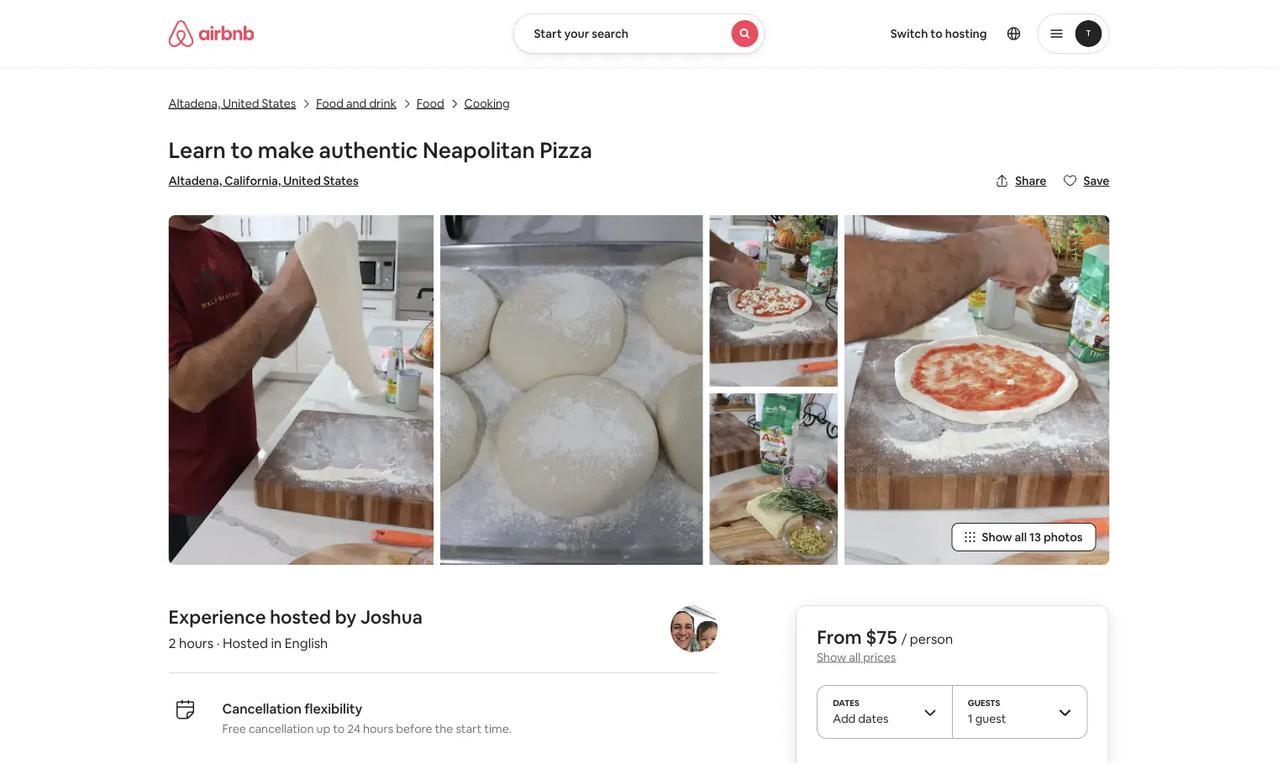 Task type: vqa. For each thing, say whether or not it's contained in the screenshot.
hosted
yes



Task type: locate. For each thing, give the bounding box(es) containing it.
dates add dates
[[833, 697, 889, 727]]

drink
[[369, 95, 397, 111]]

0 vertical spatial united
[[223, 95, 259, 111]]

altadena,
[[169, 95, 220, 111], [169, 173, 222, 188]]

california,
[[225, 173, 281, 188]]

hosting
[[946, 26, 988, 41]]

altadena, united states link
[[169, 94, 296, 111]]

your
[[565, 26, 590, 41]]

food and drink link
[[316, 94, 397, 111]]

2 vertical spatial to
[[333, 721, 345, 737]]

0 vertical spatial altadena,
[[169, 95, 220, 111]]

1 horizontal spatial hours
[[363, 721, 394, 737]]

states up make
[[262, 95, 296, 111]]

experience photo 1 image
[[441, 215, 704, 565], [441, 215, 704, 565]]

2
[[169, 634, 176, 652]]

1 vertical spatial show
[[817, 650, 847, 665]]

altadena, inside altadena, united states link
[[169, 95, 220, 111]]

food left and
[[316, 95, 344, 111]]

altadena, down learn
[[169, 173, 222, 188]]

and
[[346, 95, 367, 111]]

food
[[316, 95, 344, 111], [417, 95, 444, 111]]

united down make
[[284, 173, 321, 188]]

2 food from the left
[[417, 95, 444, 111]]

0 vertical spatial states
[[262, 95, 296, 111]]

/
[[902, 630, 908, 647]]

authentic
[[319, 136, 418, 164]]

in
[[271, 634, 282, 652]]

0 horizontal spatial united
[[223, 95, 259, 111]]

show
[[983, 530, 1013, 545], [817, 650, 847, 665]]

2 altadena, from the top
[[169, 173, 222, 188]]

0 horizontal spatial all
[[850, 650, 861, 665]]

neapolitan
[[423, 136, 535, 164]]

guests
[[969, 697, 1001, 708]]

2 horizontal spatial to
[[931, 26, 943, 41]]

·
[[217, 634, 220, 652]]

switch
[[891, 26, 929, 41]]

altadena, up learn
[[169, 95, 220, 111]]

all left prices
[[850, 650, 861, 665]]

the
[[435, 721, 454, 737]]

hours inside experience hosted by joshua 2 hours · hosted in english
[[179, 634, 214, 652]]

1 vertical spatial altadena,
[[169, 173, 222, 188]]

learn
[[169, 136, 226, 164]]

1 vertical spatial states
[[323, 173, 359, 188]]

food for food
[[417, 95, 444, 111]]

13
[[1030, 530, 1042, 545]]

save button
[[1057, 166, 1117, 195]]

start
[[534, 26, 562, 41]]

to left the 24 at the bottom of the page
[[333, 721, 345, 737]]

0 horizontal spatial hours
[[179, 634, 214, 652]]

0 vertical spatial to
[[931, 26, 943, 41]]

1 horizontal spatial food
[[417, 95, 444, 111]]

hours right the 24 at the bottom of the page
[[363, 721, 394, 737]]

all
[[1015, 530, 1028, 545], [850, 650, 861, 665]]

1 altadena, from the top
[[169, 95, 220, 111]]

0 vertical spatial show
[[983, 530, 1013, 545]]

learn more about the host, joshua. image
[[671, 605, 718, 653], [671, 605, 718, 653]]

united up learn
[[223, 95, 259, 111]]

1 vertical spatial hours
[[363, 721, 394, 737]]

search
[[592, 26, 629, 41]]

cancellation flexibility free cancellation up to 24 hours before the start time.
[[222, 700, 512, 737]]

1 horizontal spatial united
[[284, 173, 321, 188]]

to
[[931, 26, 943, 41], [231, 136, 253, 164], [333, 721, 345, 737]]

1 food from the left
[[316, 95, 344, 111]]

to inside profile "element"
[[931, 26, 943, 41]]

1 vertical spatial to
[[231, 136, 253, 164]]

states down authentic
[[323, 173, 359, 188]]

cooking link
[[465, 94, 510, 111]]

to right switch
[[931, 26, 943, 41]]

1 horizontal spatial all
[[1015, 530, 1028, 545]]

time.
[[485, 721, 512, 737]]

to up california,
[[231, 136, 253, 164]]

food link
[[417, 94, 444, 111]]

hours left ·
[[179, 634, 214, 652]]

experience photo 4 image
[[845, 215, 1110, 565], [845, 215, 1110, 565]]

all inside from $75 / person show all prices
[[850, 650, 861, 665]]

prices
[[864, 650, 897, 665]]

altadena, california, united states
[[169, 173, 359, 188]]

save
[[1084, 173, 1110, 188]]

0 vertical spatial hours
[[179, 634, 214, 652]]

0 horizontal spatial to
[[231, 136, 253, 164]]

show down 'from'
[[817, 650, 847, 665]]

1 horizontal spatial states
[[323, 173, 359, 188]]

0 horizontal spatial show
[[817, 650, 847, 665]]

1 vertical spatial united
[[284, 173, 321, 188]]

show inside from $75 / person show all prices
[[817, 650, 847, 665]]

show left 13
[[983, 530, 1013, 545]]

hours
[[179, 634, 214, 652], [363, 721, 394, 737]]

1 horizontal spatial to
[[333, 721, 345, 737]]

experience photo 3 image
[[710, 394, 838, 565], [710, 394, 838, 565]]

before
[[396, 721, 433, 737]]

all left 13
[[1015, 530, 1028, 545]]

experience cover photo image
[[169, 215, 434, 565], [169, 215, 434, 565]]

united
[[223, 95, 259, 111], [284, 173, 321, 188]]

food right drink
[[417, 95, 444, 111]]

flexibility
[[305, 700, 363, 717]]

free
[[222, 721, 246, 737]]

0 horizontal spatial food
[[316, 95, 344, 111]]

experience photo 2 image
[[710, 215, 838, 387], [710, 215, 838, 387]]

1 vertical spatial all
[[850, 650, 861, 665]]

show all 13 photos
[[983, 530, 1083, 545]]

0 vertical spatial all
[[1015, 530, 1028, 545]]

1 horizontal spatial show
[[983, 530, 1013, 545]]

states
[[262, 95, 296, 111], [323, 173, 359, 188]]



Task type: describe. For each thing, give the bounding box(es) containing it.
switch to hosting
[[891, 26, 988, 41]]

0 horizontal spatial states
[[262, 95, 296, 111]]

hosted
[[270, 605, 331, 629]]

to for learn
[[231, 136, 253, 164]]

show all 13 photos link
[[952, 523, 1097, 552]]

1
[[969, 711, 973, 727]]

altadena, for altadena, california, united states
[[169, 173, 222, 188]]

Start your search search field
[[513, 13, 766, 54]]

food and drink
[[316, 95, 397, 111]]

share button
[[989, 166, 1054, 195]]

guests 1 guest
[[969, 697, 1007, 727]]

guest
[[976, 711, 1007, 727]]

from
[[817, 625, 862, 649]]

hours inside cancellation flexibility free cancellation up to 24 hours before the start time.
[[363, 721, 394, 737]]

altadena, for altadena, united states
[[169, 95, 220, 111]]

up
[[317, 721, 331, 737]]

cooking
[[465, 95, 510, 111]]

make
[[258, 136, 314, 164]]

dates
[[833, 697, 860, 708]]

start your search button
[[513, 13, 766, 54]]

pizza
[[540, 136, 593, 164]]

food for food and drink
[[316, 95, 344, 111]]

start your search
[[534, 26, 629, 41]]

add
[[833, 711, 856, 727]]

from $75 / person show all prices
[[817, 625, 954, 665]]

to for switch
[[931, 26, 943, 41]]

cancellation
[[249, 721, 314, 737]]

altadena, california, united states link
[[169, 173, 359, 188]]

start
[[456, 721, 482, 737]]

switch to hosting link
[[881, 16, 998, 51]]

to inside cancellation flexibility free cancellation up to 24 hours before the start time.
[[333, 721, 345, 737]]

altadena, united states
[[169, 95, 296, 111]]

experience hosted by joshua 2 hours · hosted in english
[[169, 605, 423, 652]]

show all prices button
[[817, 650, 897, 665]]

learn to make authentic neapolitan pizza
[[169, 136, 593, 164]]

24
[[347, 721, 361, 737]]

$75
[[866, 625, 898, 649]]

dates
[[859, 711, 889, 727]]

experience
[[169, 605, 266, 629]]

english
[[285, 634, 328, 652]]

share
[[1016, 173, 1047, 188]]

cancellation
[[222, 700, 302, 717]]

person
[[910, 630, 954, 647]]

by joshua
[[335, 605, 423, 629]]

photos
[[1044, 530, 1083, 545]]

profile element
[[786, 0, 1110, 67]]

hosted
[[223, 634, 268, 652]]



